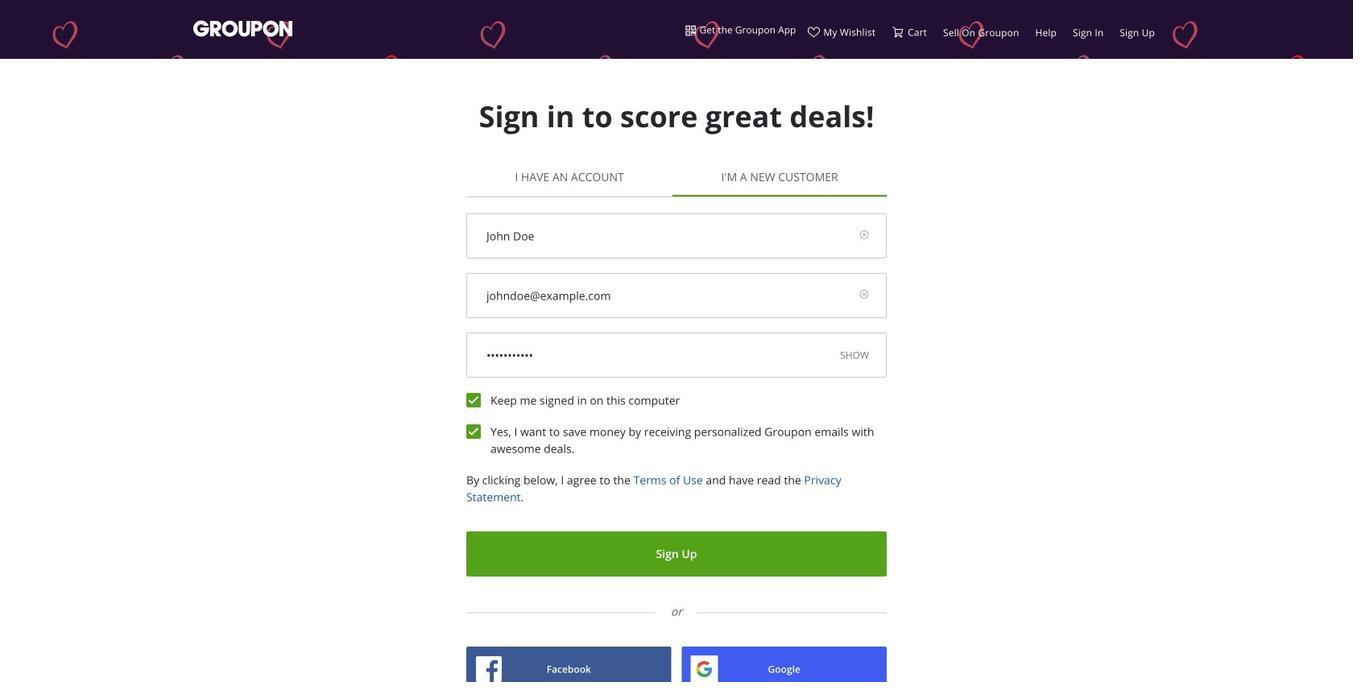 Task type: vqa. For each thing, say whether or not it's contained in the screenshot.
Off to the top
no



Task type: describe. For each thing, give the bounding box(es) containing it.
Password password field
[[487, 343, 836, 368]]

Full name text field
[[487, 224, 855, 248]]

2 tab from the left
[[673, 158, 887, 197]]



Task type: locate. For each thing, give the bounding box(es) containing it.
1 tab from the left
[[467, 158, 673, 197]]

tab
[[467, 158, 673, 197], [673, 158, 887, 197]]

email email field
[[487, 284, 855, 308]]

groupon image
[[193, 19, 293, 38]]

tab list
[[467, 158, 887, 198]]



